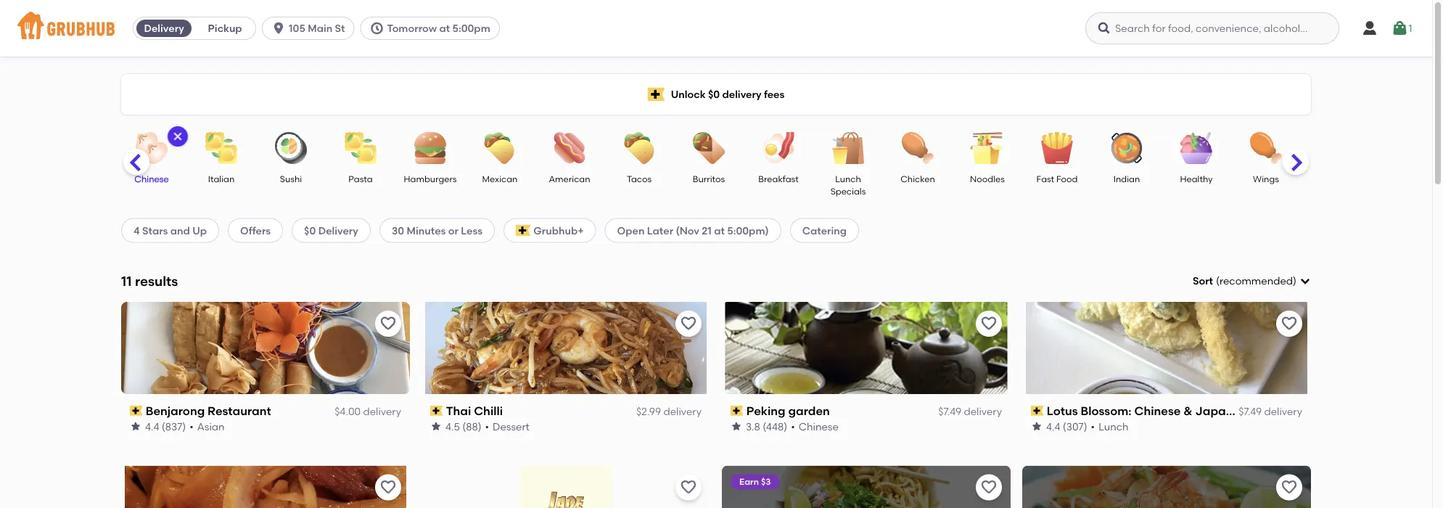 Task type: vqa. For each thing, say whether or not it's contained in the screenshot.


Task type: describe. For each thing, give the bounding box(es) containing it.
pickup
[[208, 22, 242, 34]]

4
[[134, 224, 140, 236]]

0 horizontal spatial chinese
[[135, 173, 169, 184]]

1 horizontal spatial chinese
[[799, 420, 839, 432]]

none field containing sort
[[1193, 274, 1311, 288]]

benjarong
[[146, 404, 205, 418]]

pasta image
[[335, 132, 386, 164]]

sort
[[1193, 275, 1214, 287]]

30 minutes or less
[[392, 224, 483, 236]]

offers
[[240, 224, 271, 236]]

noodles image
[[962, 132, 1013, 164]]

lotus blossom: chinese & japanese cuisine logo image
[[1023, 302, 1311, 394]]

)
[[1293, 275, 1297, 287]]

unlock
[[671, 88, 706, 100]]

save this restaurant button for thai chilli logo
[[676, 310, 702, 337]]

st
[[335, 22, 345, 34]]

mexican image
[[475, 132, 525, 164]]

burritos image
[[684, 132, 734, 164]]

svg image left "italian" image at left
[[172, 131, 184, 142]]

save this restaurant button for lotus blossom: chinese & japanese cuisine logo
[[1277, 310, 1303, 337]]

delivery button
[[134, 17, 195, 40]]

breakfast image
[[753, 132, 804, 164]]

star icon image for benjarong restaurant
[[130, 421, 142, 432]]

(307)
[[1063, 420, 1088, 432]]

grubhub plus flag logo image for unlock $0 delivery fees
[[648, 87, 665, 101]]

21
[[702, 224, 712, 236]]

5:00pm)
[[727, 224, 769, 236]]

thai chilli
[[446, 404, 503, 418]]

lunch specials image
[[823, 132, 874, 164]]

chicken
[[901, 173, 935, 184]]

to
[[1082, 354, 1092, 366]]

star icon image for peking garden
[[731, 421, 742, 432]]

healthy image
[[1171, 132, 1222, 164]]

proceed to checkout
[[1037, 354, 1143, 366]]

peking garden logo image
[[722, 302, 1011, 394]]

tacos image
[[614, 132, 665, 164]]

wings image
[[1241, 132, 1292, 164]]

pickup button
[[195, 17, 256, 40]]

cuisine
[[1256, 404, 1299, 418]]

grubhub plus flag logo image for grubhub+
[[516, 225, 531, 236]]

pasta
[[349, 173, 373, 184]]

chicken image
[[893, 132, 944, 164]]

italian image
[[196, 132, 247, 164]]

tomorrow at 5:00pm button
[[360, 17, 506, 40]]

11 results
[[121, 273, 178, 289]]

• lunch
[[1091, 420, 1129, 432]]

1 horizontal spatial svg image
[[1362, 20, 1379, 37]]

mexican
[[482, 173, 518, 184]]

subscription pass image for lotus blossom: chinese & japanese cuisine
[[1031, 406, 1044, 416]]

$7.49 for lotus blossom: chinese & japanese cuisine
[[1239, 405, 1262, 418]]

indian
[[1114, 173, 1140, 184]]

less
[[461, 224, 483, 236]]

stars
[[142, 224, 168, 236]]

minutes
[[407, 224, 446, 236]]

save this restaurant image for save this restaurant button for lotus blossom: chinese & japanese cuisine logo
[[1281, 315, 1298, 332]]

fast
[[1037, 173, 1055, 184]]

catering
[[803, 224, 847, 236]]

checkout
[[1094, 354, 1143, 366]]

delivery inside button
[[144, 22, 184, 34]]

lunch specials
[[831, 173, 866, 197]]

up
[[192, 224, 207, 236]]

tomorrow at 5:00pm
[[387, 22, 490, 34]]

(nov
[[676, 224, 700, 236]]

breakfast
[[759, 173, 799, 184]]

save this restaurant button for ginger court logo
[[375, 474, 401, 501]]

4.4 for benjarong restaurant
[[145, 420, 159, 432]]

1 horizontal spatial $0
[[708, 88, 720, 100]]

delivery for benjarong restaurant
[[363, 405, 401, 418]]

(
[[1216, 275, 1220, 287]]

proceed to checkout button
[[993, 347, 1187, 373]]

sushi image
[[266, 132, 316, 164]]

benjarong restaurant logo image
[[121, 302, 410, 394]]

105 main st button
[[262, 17, 360, 40]]

garden
[[789, 404, 830, 418]]

italian
[[208, 173, 235, 184]]

$4.00
[[335, 405, 361, 418]]

save this restaurant button for the jade chinese restaurant logo
[[676, 474, 702, 501]]

noodles
[[970, 173, 1005, 184]]

• for blossom:
[[1091, 420, 1095, 432]]

$7.49 for peking garden
[[939, 405, 962, 418]]

3.8
[[746, 420, 761, 432]]

• asian
[[190, 420, 225, 432]]

subscription pass image for peking garden
[[731, 406, 744, 416]]

japanese
[[1196, 404, 1253, 418]]

indian image
[[1102, 132, 1153, 164]]

save this restaurant button for benjarong restaurant logo
[[375, 310, 401, 337]]

peking garden
[[747, 404, 830, 418]]

save this restaurant button for peking garden logo
[[976, 310, 1002, 337]]

save this restaurant image for peking garden
[[981, 315, 998, 332]]

later
[[647, 224, 674, 236]]

(837)
[[162, 420, 186, 432]]

food
[[1057, 173, 1078, 184]]

4.4 (837)
[[145, 420, 186, 432]]

open later (nov 21 at 5:00pm)
[[617, 224, 769, 236]]

5:00pm
[[453, 22, 490, 34]]

earn $3
[[740, 477, 771, 487]]

4.4 (307)
[[1047, 420, 1088, 432]]

Search for food, convenience, alcohol... search field
[[1086, 12, 1340, 44]]

healthy
[[1180, 173, 1213, 184]]

recommended
[[1220, 275, 1293, 287]]

1 button
[[1392, 15, 1413, 41]]

blossom:
[[1081, 404, 1132, 418]]



Task type: locate. For each thing, give the bounding box(es) containing it.
svg image left the 105
[[272, 21, 286, 36]]

1 vertical spatial lunch
[[1099, 420, 1129, 432]]

svg image right )
[[1300, 275, 1311, 287]]

1 • from the left
[[190, 420, 194, 432]]

4 • from the left
[[1091, 420, 1095, 432]]

at
[[439, 22, 450, 34], [714, 224, 725, 236]]

None field
[[1193, 274, 1311, 288]]

4 stars and up
[[134, 224, 207, 236]]

• right the (88)
[[485, 420, 489, 432]]

save this restaurant image for thai chilli
[[680, 315, 697, 332]]

0 vertical spatial grubhub plus flag logo image
[[648, 87, 665, 101]]

svg image
[[272, 21, 286, 36], [370, 21, 384, 36], [172, 131, 184, 142], [1300, 275, 1311, 287]]

$0 right offers
[[304, 224, 316, 236]]

0 horizontal spatial subscription pass image
[[130, 406, 143, 416]]

2 horizontal spatial chinese
[[1135, 404, 1181, 418]]

lunch inside lunch specials
[[836, 173, 861, 184]]

$7.49 delivery for peking garden
[[939, 405, 1002, 418]]

unlock $0 delivery fees
[[671, 88, 785, 100]]

1 4.4 from the left
[[145, 420, 159, 432]]

• for garden
[[791, 420, 795, 432]]

benjarong restaurant
[[146, 404, 271, 418]]

fees
[[764, 88, 785, 100]]

or
[[448, 224, 459, 236]]

$2.99
[[636, 405, 661, 418]]

delivery for thai chilli
[[664, 405, 702, 418]]

1 horizontal spatial 4.4
[[1047, 420, 1061, 432]]

1 horizontal spatial at
[[714, 224, 725, 236]]

star icon image down subscription pass icon
[[430, 421, 442, 432]]

2 horizontal spatial subscription pass image
[[1031, 406, 1044, 416]]

sushi
[[280, 173, 302, 184]]

0 horizontal spatial $0
[[304, 224, 316, 236]]

fast food
[[1037, 173, 1078, 184]]

$7.49 delivery
[[939, 405, 1002, 418], [1239, 405, 1303, 418]]

•
[[190, 420, 194, 432], [485, 420, 489, 432], [791, 420, 795, 432], [1091, 420, 1095, 432]]

lunch
[[836, 173, 861, 184], [1099, 420, 1129, 432]]

$3
[[761, 477, 771, 487]]

0 horizontal spatial 4.4
[[145, 420, 159, 432]]

svg image inside 105 main st button
[[272, 21, 286, 36]]

1 $7.49 delivery from the left
[[939, 405, 1002, 418]]

11
[[121, 273, 132, 289]]

hamburgers image
[[405, 132, 456, 164]]

lunch down blossom:
[[1099, 420, 1129, 432]]

star icon image for thai chilli
[[430, 421, 442, 432]]

svg image
[[1362, 20, 1379, 37], [1392, 20, 1409, 37], [1097, 21, 1112, 36]]

2 $7.49 delivery from the left
[[1239, 405, 1303, 418]]

1 horizontal spatial subscription pass image
[[731, 406, 744, 416]]

105 main st
[[289, 22, 345, 34]]

1 vertical spatial at
[[714, 224, 725, 236]]

• right (837)
[[190, 420, 194, 432]]

0 horizontal spatial grubhub plus flag logo image
[[516, 225, 531, 236]]

3 subscription pass image from the left
[[1031, 406, 1044, 416]]

restaurant
[[208, 404, 271, 418]]

subscription pass image for benjarong restaurant
[[130, 406, 143, 416]]

30
[[392, 224, 404, 236]]

2 star icon image from the left
[[430, 421, 442, 432]]

subscription pass image
[[430, 406, 443, 416]]

svg image left tomorrow
[[370, 21, 384, 36]]

dessert
[[493, 420, 530, 432]]

save this restaurant image
[[1281, 315, 1298, 332], [680, 479, 697, 496], [1281, 479, 1298, 496]]

thai chilli logo image
[[422, 302, 711, 394]]

burritos
[[693, 173, 725, 184]]

1 vertical spatial delivery
[[318, 224, 359, 236]]

delivery down pasta
[[318, 224, 359, 236]]

save this restaurant button
[[375, 310, 401, 337], [676, 310, 702, 337], [976, 310, 1002, 337], [1277, 310, 1303, 337], [375, 474, 401, 501], [676, 474, 702, 501], [976, 474, 1002, 501], [1277, 474, 1303, 501]]

3 • from the left
[[791, 420, 795, 432]]

chinese image
[[126, 132, 177, 164]]

main navigation navigation
[[0, 0, 1433, 57]]

grubhub plus flag logo image
[[648, 87, 665, 101], [516, 225, 531, 236]]

0 horizontal spatial $7.49 delivery
[[939, 405, 1002, 418]]

1 horizontal spatial delivery
[[318, 224, 359, 236]]

at inside button
[[439, 22, 450, 34]]

4.5 (88)
[[446, 420, 482, 432]]

2 horizontal spatial svg image
[[1392, 20, 1409, 37]]

svg image inside tomorrow at 5:00pm button
[[370, 21, 384, 36]]

save this restaurant image for the jade chinese restaurant logo save this restaurant button
[[680, 479, 697, 496]]

• for restaurant
[[190, 420, 194, 432]]

0 horizontal spatial $7.49
[[939, 405, 962, 418]]

4 star icon image from the left
[[1031, 421, 1043, 432]]

(448)
[[763, 420, 788, 432]]

subscription pass image left peking
[[731, 406, 744, 416]]

2 $7.49 from the left
[[1239, 405, 1262, 418]]

2 4.4 from the left
[[1047, 420, 1061, 432]]

star icon image left 4.4 (307)
[[1031, 421, 1043, 432]]

1 vertical spatial $0
[[304, 224, 316, 236]]

• down peking garden
[[791, 420, 795, 432]]

$7.49 delivery for lotus blossom: chinese & japanese cuisine
[[1239, 405, 1303, 418]]

1 horizontal spatial grubhub plus flag logo image
[[648, 87, 665, 101]]

4.4 down "lotus"
[[1047, 420, 1061, 432]]

jade chinese restaurant logo image
[[520, 466, 612, 508]]

sort ( recommended )
[[1193, 275, 1297, 287]]

lunch up specials
[[836, 173, 861, 184]]

chilli
[[474, 404, 503, 418]]

subscription pass image left "lotus"
[[1031, 406, 1044, 416]]

asian
[[197, 420, 225, 432]]

1 subscription pass image from the left
[[130, 406, 143, 416]]

2 • from the left
[[485, 420, 489, 432]]

105
[[289, 22, 305, 34]]

delivery left pickup button
[[144, 22, 184, 34]]

main
[[308, 22, 333, 34]]

lotus
[[1047, 404, 1078, 418]]

american
[[549, 173, 590, 184]]

• right the (307)
[[1091, 420, 1095, 432]]

1 horizontal spatial $7.49
[[1239, 405, 1262, 418]]

ginger court logo image
[[121, 466, 410, 508]]

3 star icon image from the left
[[731, 421, 742, 432]]

at right 21
[[714, 224, 725, 236]]

lotus blossom: chinese & japanese cuisine
[[1047, 404, 1299, 418]]

results
[[135, 273, 178, 289]]

chinese
[[135, 173, 169, 184], [1135, 404, 1181, 418], [799, 420, 839, 432]]

&
[[1184, 404, 1193, 418]]

star icon image
[[130, 421, 142, 432], [430, 421, 442, 432], [731, 421, 742, 432], [1031, 421, 1043, 432]]

• dessert
[[485, 420, 530, 432]]

0 horizontal spatial at
[[439, 22, 450, 34]]

delivery for peking garden
[[964, 405, 1002, 418]]

chinese down garden in the bottom right of the page
[[799, 420, 839, 432]]

1
[[1409, 22, 1413, 34]]

1 star icon image from the left
[[130, 421, 142, 432]]

subscription pass image
[[130, 406, 143, 416], [731, 406, 744, 416], [1031, 406, 1044, 416]]

0 horizontal spatial lunch
[[836, 173, 861, 184]]

thai
[[446, 404, 471, 418]]

delivery
[[723, 88, 762, 100], [363, 405, 401, 418], [664, 405, 702, 418], [964, 405, 1002, 418], [1265, 405, 1303, 418]]

1 vertical spatial chinese
[[1135, 404, 1181, 418]]

2 subscription pass image from the left
[[731, 406, 744, 416]]

earn
[[740, 477, 759, 487]]

grubhub plus flag logo image left "unlock"
[[648, 87, 665, 101]]

• for chilli
[[485, 420, 489, 432]]

0 vertical spatial delivery
[[144, 22, 184, 34]]

wings
[[1254, 173, 1279, 184]]

2 vertical spatial chinese
[[799, 420, 839, 432]]

svg image inside field
[[1300, 275, 1311, 287]]

4.4
[[145, 420, 159, 432], [1047, 420, 1061, 432]]

svg image inside the 1 "button"
[[1392, 20, 1409, 37]]

hamburgers
[[404, 173, 457, 184]]

0 vertical spatial lunch
[[836, 173, 861, 184]]

at left 5:00pm at the top left of the page
[[439, 22, 450, 34]]

1 horizontal spatial lunch
[[1099, 420, 1129, 432]]

$4.00 delivery
[[335, 405, 401, 418]]

$2.99 delivery
[[636, 405, 702, 418]]

0 vertical spatial at
[[439, 22, 450, 34]]

$0 right "unlock"
[[708, 88, 720, 100]]

grubhub+
[[534, 224, 584, 236]]

delivery
[[144, 22, 184, 34], [318, 224, 359, 236]]

chinese left &
[[1135, 404, 1181, 418]]

3.8 (448)
[[746, 420, 788, 432]]

• chinese
[[791, 420, 839, 432]]

$0 delivery
[[304, 224, 359, 236]]

(88)
[[463, 420, 482, 432]]

american image
[[544, 132, 595, 164]]

star icon image left 3.8 on the bottom
[[731, 421, 742, 432]]

proceed
[[1037, 354, 1079, 366]]

grubhub plus flag logo image left the grubhub+
[[516, 225, 531, 236]]

4.5
[[446, 420, 460, 432]]

subscription pass image left benjarong
[[130, 406, 143, 416]]

and
[[170, 224, 190, 236]]

0 vertical spatial $0
[[708, 88, 720, 100]]

peking
[[747, 404, 786, 418]]

fast food image
[[1032, 132, 1083, 164]]

star icon image left 4.4 (837)
[[130, 421, 142, 432]]

save this restaurant image
[[380, 315, 397, 332], [680, 315, 697, 332], [981, 315, 998, 332], [380, 479, 397, 496], [981, 479, 998, 496]]

tacos
[[627, 173, 652, 184]]

save this restaurant image for benjarong restaurant
[[380, 315, 397, 332]]

specials
[[831, 186, 866, 197]]

0 horizontal spatial svg image
[[1097, 21, 1112, 36]]

open
[[617, 224, 645, 236]]

chinese down chinese image
[[135, 173, 169, 184]]

4.4 left (837)
[[145, 420, 159, 432]]

1 vertical spatial grubhub plus flag logo image
[[516, 225, 531, 236]]

4.4 for lotus blossom: chinese & japanese cuisine
[[1047, 420, 1061, 432]]

0 horizontal spatial delivery
[[144, 22, 184, 34]]

delivery for lotus blossom: chinese & japanese cuisine
[[1265, 405, 1303, 418]]

1 $7.49 from the left
[[939, 405, 962, 418]]

star icon image for lotus blossom: chinese & japanese cuisine
[[1031, 421, 1043, 432]]

tomorrow
[[387, 22, 437, 34]]

1 horizontal spatial $7.49 delivery
[[1239, 405, 1303, 418]]

0 vertical spatial chinese
[[135, 173, 169, 184]]



